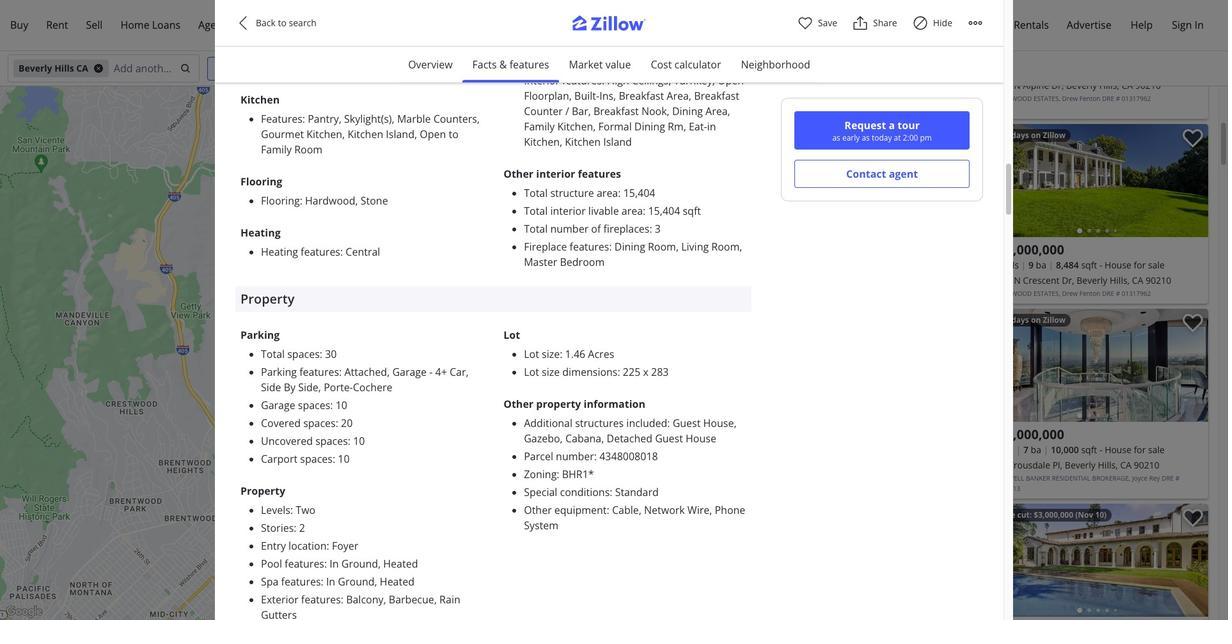 Task type: describe. For each thing, give the bounding box(es) containing it.
more image
[[968, 15, 984, 31]]

spaces left 20
[[303, 417, 336, 431]]

beverly for 1210 benedict canyon dr, beverly hills, ca 90210
[[399, 304, 429, 316]]

0 vertical spatial to
[[278, 17, 287, 29]]

contact agent
[[847, 167, 919, 181]]

overview
[[408, 58, 453, 72]]

ca for 1210 benedict canyon dr, beverly hills, ca 90210
[[288, 320, 300, 332]]

0 vertical spatial save this home image
[[956, 129, 976, 148]]

estates, for crescent
[[1034, 289, 1061, 298]]

spaces down the uncovered
[[300, 452, 333, 466]]

1 vertical spatial heated
[[380, 575, 415, 589]]

joyce
[[1133, 474, 1148, 483]]

double for features :
[[308, 30, 342, 44]]

hide
[[934, 17, 953, 29]]

door features :
[[524, 22, 596, 36]]

chevron left image
[[993, 553, 1008, 569]]

1 vertical spatial 15,404
[[649, 204, 681, 218]]

# inside 305 trousdale pl, beverly hills, ca 90210 coldwell banker residential brokerage, joyce rey dre # 00465013
[[1176, 474, 1180, 483]]

sale inside map region
[[288, 304, 305, 316]]

features for kitchen
[[261, 112, 303, 126]]

dre inside 305 trousdale pl, beverly hills, ca 90210 coldwell banker residential brokerage, joyce rey dre # 00465013
[[1162, 474, 1174, 483]]

(jack
[[313, 45, 335, 59]]

1 vertical spatial heating
[[261, 245, 298, 259]]

- up 305 trousdale pl, beverly hills, ca 90210 link
[[1100, 444, 1103, 456]]

2 vertical spatial other
[[524, 504, 552, 518]]

fenton for crescent
[[1080, 289, 1101, 298]]

0 vertical spatial ground,
[[342, 557, 381, 571]]

filters element
[[0, 51, 1229, 86]]

on for $35,000,000
[[1032, 315, 1041, 326]]

3d inside 3d tour 4.10m
[[499, 356, 504, 362]]

16.0m
[[463, 287, 483, 296]]

1 size from the top
[[542, 347, 560, 361]]

15.0m for the rightmost 15.0m link
[[472, 304, 493, 314]]

levels : two stories : 2 entry location : foyer pool features : in ground, heated spa features : in ground, heated
[[261, 504, 418, 589]]

1 vertical spatial 45.0m
[[374, 380, 395, 390]]

0 vertical spatial heating
[[241, 226, 281, 240]]

number inside parcel number : 4348008018 zoning : bhr1* special conditions : standard
[[556, 450, 594, 464]]

2.00m
[[499, 428, 519, 438]]

spaces up parking features :
[[287, 347, 320, 361]]

breakfast up remove
[[619, 89, 664, 103]]

save this home image inside button
[[1183, 509, 1204, 528]]

formal
[[599, 120, 632, 134]]

breakfast up formal
[[594, 104, 639, 118]]

1.30m link
[[486, 392, 516, 403]]

save this home button for 298 days on zillow
[[1173, 124, 1209, 160]]

beverly for 1006 n crescent dr, beverly hills, ca 90210 carolwood estates, drew fenton dre # 01317962
[[1077, 275, 1108, 287]]

on right 216
[[804, 130, 814, 141]]

2 size from the top
[[542, 365, 560, 379]]

chevron right image for $45,000,000
[[1187, 173, 1203, 188]]

1210 benedict canyon dr, beverly hills, ca 90210
[[288, 304, 452, 332]]

estates, for alpine
[[1034, 94, 1061, 103]]

benedict for 912
[[782, 79, 818, 92]]

1 vertical spatial dining
[[635, 120, 665, 134]]

search
[[289, 17, 317, 29]]

home loans
[[121, 18, 181, 32]]

beverly inside 305 trousdale pl, beverly hills, ca 90210 coldwell banker residential brokerage, joyce rey dre # 00465013
[[1065, 460, 1096, 472]]

remove tag image
[[93, 63, 104, 74]]

0 vertical spatial area
[[597, 186, 618, 200]]

2.25m link
[[492, 489, 521, 501]]

features up built-
[[563, 73, 602, 88]]

facts
[[473, 58, 497, 72]]

fenton for alpine
[[1080, 94, 1101, 103]]

today
[[872, 132, 892, 143]]

ca for 1006 n crescent dr, beverly hills, ca 90210 carolwood estates, drew fenton dre # 01317962
[[1133, 275, 1144, 287]]

rain
[[440, 593, 461, 607]]

main navigation
[[0, 0, 1229, 51]]

back
[[256, 17, 276, 29]]

1 horizontal spatial double
[[386, 30, 421, 44]]

1 horizontal spatial 30.0m link
[[430, 368, 459, 380]]

at
[[894, 132, 901, 143]]

2 room, from the left
[[712, 240, 743, 254]]

ba for $35,000,000
[[1031, 444, 1042, 456]]

for inside map region
[[441, 289, 453, 301]]

dre inside 912 benedict canyon dr, beverly hills, ca 90210 westside estate agency inc., fred bernstein dre # 01476689
[[907, 94, 919, 103]]

22.0m 22.0m
[[457, 282, 496, 321]]

14.0m link
[[451, 278, 480, 290]]

& inside button
[[500, 58, 507, 72]]

90210 for 1210 benedict canyon dr, beverly hills, ca 90210
[[302, 320, 328, 332]]

contact
[[847, 167, 887, 181]]

298 days on zillow
[[997, 130, 1066, 141]]

zillow logo image
[[563, 15, 666, 38]]

family inside 'pantry, skylight(s), marble counters, gourmet kitchen, kitchen island, open to family room'
[[261, 143, 292, 157]]

other for total structure area
[[504, 167, 534, 181]]

11
[[288, 289, 299, 301]]

zillow for $45,000,000
[[1043, 130, 1066, 141]]

new 2.20m
[[510, 484, 537, 499]]

1 as from the left
[[833, 132, 841, 143]]

other property information
[[504, 397, 646, 411]]

(nov
[[1076, 510, 1094, 521]]

included
[[627, 417, 668, 431]]

benedict for 1210
[[311, 304, 348, 316]]

3d inside 3d tour 1.80m
[[494, 401, 500, 406]]

3.20m
[[495, 488, 515, 497]]

hide image
[[913, 15, 928, 31]]

dual
[[261, 45, 283, 59]]

# inside 1005 n alpine dr, beverly hills, ca 90210 carolwood estates, drew fenton dre # 01317962
[[1117, 94, 1121, 103]]

drew for crescent
[[1063, 289, 1079, 298]]

of
[[592, 222, 601, 236]]

: inside flooring flooring : hardwood, stone
[[300, 194, 303, 208]]

phone
[[715, 504, 746, 518]]

property images, use arrow keys to navigate, image 1 of 14 group
[[987, 124, 1209, 241]]

total spaces : 30
[[261, 347, 337, 361]]

levels
[[261, 504, 291, 518]]

breakfast up close image
[[694, 89, 740, 103]]

standard
[[615, 486, 659, 500]]

parking for parking
[[241, 328, 280, 342]]

1210 benedict canyon dr, beverly hills, ca 90210 link
[[288, 303, 461, 332]]

hills, for 912 benedict canyon dr, beverly hills, ca 90210 westside estate agency inc., fred bernstein dre # 01476689
[[902, 79, 922, 92]]

dre inside 1005 n alpine dr, beverly hills, ca 90210 carolwood estates, drew fenton dre # 01317962
[[1103, 94, 1115, 103]]

1108 wallace rdg, beverly hills, ca 90210 image
[[759, 124, 981, 237]]

market value
[[569, 58, 631, 72]]

ceilings,
[[632, 73, 672, 88]]

90210 inside 305 trousdale pl, beverly hills, ca 90210 coldwell banker residential brokerage, joyce rey dre # 00465013
[[1134, 460, 1160, 472]]

structures
[[575, 417, 624, 431]]

kitchen, down counter on the left top of the page
[[524, 135, 563, 149]]

chevron left image left back
[[236, 15, 251, 31]]

1 room, from the left
[[648, 240, 679, 254]]

entry inside 'levels : two stories : 2 entry location : foyer pool features : in ground, heated spa features : in ground, heated'
[[261, 539, 286, 553]]

7.75m link
[[480, 403, 509, 415]]

new for 4.97m
[[542, 449, 553, 455]]

features up door features :
[[546, 3, 589, 17]]

lot lot size : 1.46 acres lot size dimensions : 225 x 283
[[504, 328, 669, 379]]

features right exterior
[[301, 593, 341, 607]]

4 units
[[513, 430, 535, 440]]

2 shower from the left
[[412, 61, 448, 75]]

parcel number : 4348008018 zoning : bhr1* special conditions : standard
[[524, 450, 659, 500]]

2 inside new 2 units
[[514, 433, 518, 442]]

features up side,
[[300, 365, 339, 379]]

in
[[708, 120, 716, 134]]

property images, use arrow keys to navigate, image 1 of 19 group
[[100, 154, 649, 269]]

zillow left early
[[816, 130, 839, 141]]

35.0m link
[[467, 280, 496, 292]]

dre inside the 1006 n crescent dr, beverly hills, ca 90210 carolwood estates, drew fenton dre # 01317962
[[1103, 289, 1115, 298]]

1 vertical spatial 10
[[353, 434, 365, 449]]

conditions
[[560, 486, 610, 500]]

1 horizontal spatial 15.0m link
[[468, 303, 497, 315]]

close image
[[718, 105, 727, 114]]

# inside 912 benedict canyon dr, beverly hills, ca 90210 westside estate agency inc., fred bernstein dre # 01476689
[[920, 94, 925, 103]]

days right 216
[[784, 130, 802, 141]]

kitchen inside 'pantry, skylight(s), marble counters, gourmet kitchen, kitchen island, open to family room'
[[348, 127, 383, 141]]

0 vertical spatial 15,404
[[624, 186, 656, 200]]

0 vertical spatial 10
[[336, 399, 348, 413]]

clear field image
[[179, 63, 189, 74]]

0 vertical spatial 45.0m
[[398, 364, 419, 373]]

1006
[[992, 275, 1012, 287]]

1 vertical spatial 22.0m
[[457, 311, 478, 321]]

dr, for 1006
[[1062, 275, 1075, 287]]

6.00m
[[494, 474, 515, 484]]

save this home image for $35,000,000
[[1183, 314, 1204, 333]]

window features : french windows, skylight(s)
[[524, 56, 743, 70]]

0 horizontal spatial 30.0m link
[[397, 361, 426, 372]]

for for $45,000,000
[[1134, 259, 1147, 271]]

0 vertical spatial 22.0m link
[[471, 281, 501, 293]]

pl,
[[1053, 460, 1063, 472]]

gourmet
[[261, 127, 304, 141]]

features inside button
[[510, 58, 549, 72]]

sqft inside total structure area : 15,404 total interior livable area : 15,404 sqft total number of fireplaces : 3
[[683, 204, 701, 218]]

sign in
[[1173, 18, 1204, 32]]

305 trousdale pl, beverly hills, ca 90210 image
[[987, 309, 1209, 422]]

0 vertical spatial flooring
[[241, 175, 282, 189]]

windows,
[[646, 56, 692, 70]]

90210 for 1006 n crescent dr, beverly hills, ca 90210 carolwood estates, drew fenton dre # 01317962
[[1146, 275, 1172, 287]]

0 vertical spatial interior
[[536, 167, 576, 181]]

1 vertical spatial area,
[[706, 104, 731, 118]]

entry inside double shower, double vanity(s), dual entry (jack & jill) bath, granite, linen closet, shower and tub, steam shower
[[286, 45, 311, 59]]

features up interior features :
[[566, 56, 605, 70]]

open inside high ceilings, turnkey, open floorplan, built-ins, breakfast area, breakfast counter / bar, breakfast nook, dining area, family kitchen, formal dining rm, eat-in kitchen, kitchen island
[[718, 73, 744, 88]]

early
[[843, 132, 860, 143]]

features down location on the left bottom
[[285, 557, 324, 571]]

1 horizontal spatial area
[[622, 204, 643, 218]]

216
[[769, 130, 782, 141]]

exterior
[[261, 593, 299, 607]]

dr, for 1210
[[384, 304, 396, 316]]

canyon for 912
[[821, 79, 852, 92]]

1 vertical spatial guest
[[655, 432, 683, 446]]

15.0m for the bottommost 15.0m link
[[422, 370, 442, 380]]

1 door from the left
[[524, 22, 548, 36]]

search image
[[180, 63, 191, 74]]

rey
[[1150, 474, 1161, 483]]

hills, inside 305 trousdale pl, beverly hills, ca 90210 coldwell banker residential brokerage, joyce rey dre # 00465013
[[1099, 460, 1119, 472]]

map region
[[0, 25, 834, 621]]

- house for sale for $45,000,000
[[1100, 259, 1165, 271]]

units inside 4 units link
[[519, 430, 535, 440]]

1 vertical spatial in
[[330, 557, 339, 571]]

facts & features
[[473, 58, 549, 72]]

coldwell
[[992, 474, 1025, 483]]

location
[[289, 539, 327, 553]]

12.0m
[[404, 361, 425, 371]]

2.55m link
[[480, 392, 509, 404]]

0 vertical spatial area,
[[667, 89, 692, 103]]

marble
[[397, 112, 431, 126]]

2.80m link
[[500, 440, 529, 452]]

parking for parking features :
[[261, 365, 297, 379]]

entry,
[[660, 22, 687, 36]]

hardwood,
[[305, 194, 358, 208]]

1 shower from the left
[[296, 61, 332, 75]]

acres
[[588, 347, 615, 361]]

9 ba
[[1029, 259, 1047, 271]]

1 horizontal spatial 30.0m
[[435, 369, 455, 379]]

interior features :
[[524, 73, 608, 88]]

1006 n crescent dr, beverly hills, ca 90210 carolwood estates, drew fenton dre # 01317962
[[992, 275, 1172, 298]]

bds for $45,000,000
[[1004, 259, 1019, 271]]

10.5m link
[[449, 300, 478, 311]]

0 vertical spatial guest
[[673, 417, 701, 431]]

rent
[[46, 18, 68, 32]]

1.90m
[[489, 399, 509, 409]]

305 trousdale pl, beverly hills, ca 90210 link
[[992, 458, 1204, 474]]

number inside total structure area : 15,404 total interior livable area : 15,404 sqft total number of fireplaces : 3
[[551, 222, 589, 236]]

7 ba
[[1024, 444, 1042, 456]]

google image
[[3, 604, 45, 621]]

cabana,
[[566, 432, 604, 446]]

drew for alpine
[[1063, 94, 1079, 103]]

- house for sale for $35,000,000
[[1100, 444, 1165, 456]]

1 vertical spatial chevron down image
[[597, 104, 607, 115]]

7.90m link
[[470, 299, 499, 311]]

0 horizontal spatial kitchen
[[241, 93, 280, 107]]

3.75m link
[[502, 433, 532, 444]]

x
[[643, 365, 649, 379]]

new 2 units
[[514, 427, 543, 442]]

new for 2 units
[[533, 427, 543, 433]]

gazebo,
[[524, 432, 563, 446]]

0 vertical spatial dining
[[673, 104, 703, 118]]

days for $45,000,000
[[1012, 130, 1030, 141]]

16.0m link
[[458, 286, 488, 297]]

2 vertical spatial 10
[[338, 452, 350, 466]]

turnkey,
[[674, 73, 715, 88]]

298
[[997, 130, 1010, 141]]

french for entry,
[[690, 22, 723, 36]]

central
[[346, 245, 380, 259]]

neighborhood button
[[731, 47, 821, 83]]

0 vertical spatial lot
[[504, 328, 520, 342]]

brokerage,
[[1093, 474, 1131, 483]]

chevron left image inside property images, use arrow keys to navigate, image 1 of 19 group
[[290, 203, 305, 218]]

french for :
[[611, 56, 643, 70]]

save this home button for 106 days on zillow
[[1173, 309, 1209, 345]]

spaces down 20
[[316, 434, 348, 449]]

9
[[1029, 259, 1034, 271]]

new for 2.20m
[[527, 484, 537, 489]]

alpine
[[1024, 79, 1050, 92]]

new 4.35m
[[504, 423, 532, 438]]

chevron right image
[[960, 173, 975, 188]]

other for additional structures included
[[504, 397, 534, 411]]

0 vertical spatial 22.0m
[[476, 282, 496, 292]]

10,000 sqft
[[1051, 444, 1098, 456]]

6.00m link
[[480, 473, 519, 485]]

interior inside total structure area : 15,404 total interior livable area : 15,404 sqft total number of fireplaces : 3
[[551, 204, 586, 218]]



Task type: locate. For each thing, give the bounding box(es) containing it.
62.0m link
[[459, 299, 498, 310]]

request a tour as early as today at 2:00 pm
[[833, 118, 932, 143]]

0 vertical spatial carolwood
[[992, 94, 1033, 103]]

units inside new 2 units
[[520, 433, 536, 442]]

12.0m link
[[400, 360, 429, 372]]

8,484 sqft
[[1057, 259, 1098, 271]]

0 vertical spatial property
[[241, 290, 295, 308]]

chevron right image inside property images, use arrow keys to navigate, image 1 of 18 group
[[1187, 553, 1203, 569]]

2 features from the top
[[261, 112, 303, 126]]

dr, up fred
[[855, 79, 867, 92]]

living
[[682, 240, 709, 254]]

hills,
[[902, 79, 922, 92], [1100, 79, 1120, 92], [1110, 275, 1130, 287], [432, 304, 452, 316], [1099, 460, 1119, 472]]

3
[[655, 222, 661, 236]]

ba for $45,000,000
[[1037, 259, 1047, 271]]

- house for sale inside map region
[[288, 289, 453, 316]]

chevron left image for 106 days on zillow
[[993, 358, 1008, 373]]

0 horizontal spatial room,
[[648, 240, 679, 254]]

1 horizontal spatial area,
[[706, 104, 731, 118]]

ca for 1005 n alpine dr, beverly hills, ca 90210 carolwood estates, drew fenton dre # 01317962
[[1122, 79, 1134, 92]]

chevron down image left market
[[558, 63, 568, 74]]

house inside 'guest house, gazebo, cabana, detached guest house'
[[686, 432, 717, 446]]

0 vertical spatial chevron down image
[[558, 63, 568, 74]]

2 01317962 from the top
[[1122, 289, 1152, 298]]

2 vertical spatial for
[[1134, 444, 1147, 456]]

skip link list tab list
[[398, 47, 821, 83]]

10 down porte-
[[336, 399, 348, 413]]

0 horizontal spatial door
[[524, 22, 548, 36]]

jill)
[[348, 45, 361, 59]]

estate
[[796, 94, 818, 103]]

# down 1005 n alpine dr, beverly hills, ca 90210 link
[[1117, 94, 1121, 103]]

stories
[[261, 521, 294, 536]]

house inside - house for sale
[[412, 289, 439, 301]]

1 chevron right image from the top
[[1187, 173, 1203, 188]]

double up (jack
[[308, 30, 342, 44]]

2 units
[[488, 393, 510, 403], [485, 400, 508, 410], [513, 433, 535, 443]]

- left 6.40m link
[[407, 289, 410, 301]]

1 horizontal spatial kitchen
[[348, 127, 383, 141]]

1 vertical spatial ground,
[[338, 575, 377, 589]]

to
[[278, 17, 287, 29], [449, 127, 459, 141]]

0 vertical spatial number
[[551, 222, 589, 236]]

property images, use arrow keys to navigate, image 1 of 33 group
[[759, 124, 981, 237]]

family inside high ceilings, turnkey, open floorplan, built-ins, breakfast area, breakfast counter / bar, breakfast nook, dining area, family kitchen, formal dining rm, eat-in kitchen, kitchen island
[[524, 120, 555, 134]]

0 vertical spatial in
[[1195, 18, 1204, 32]]

dr, inside 1005 n alpine dr, beverly hills, ca 90210 carolwood estates, drew fenton dre # 01317962
[[1052, 79, 1065, 92]]

double
[[596, 22, 630, 36], [308, 30, 342, 44], [386, 30, 421, 44]]

0 vertical spatial bds
[[1004, 259, 1019, 271]]

0 horizontal spatial as
[[833, 132, 841, 143]]

1 vertical spatial estates,
[[1034, 289, 1061, 298]]

agency
[[819, 94, 844, 103]]

chevron left image for 298 days on zillow
[[993, 173, 1008, 188]]

carolwood down '1005'
[[992, 94, 1033, 103]]

- house for sale down central
[[288, 289, 453, 316]]

sale down 11
[[288, 304, 305, 316]]

sqft for $45,000,000
[[1082, 259, 1098, 271]]

2 fenton from the top
[[1080, 289, 1101, 298]]

1006 n crescent dr, beverly hills, ca 90210 link
[[992, 273, 1204, 289]]

chevron right image for $35,000,000
[[1187, 358, 1203, 373]]

estates, inside the 1006 n crescent dr, beverly hills, ca 90210 carolwood estates, drew fenton dre # 01317962
[[1034, 289, 1061, 298]]

- inside attached, garage - 4+ car, side by side, porte-cochere
[[430, 365, 433, 379]]

market value button
[[559, 47, 642, 83]]

attached,
[[345, 365, 390, 379]]

n inside the 1006 n crescent dr, beverly hills, ca 90210 carolwood estates, drew fenton dre # 01317962
[[1014, 275, 1021, 287]]

30.0m
[[402, 362, 422, 371], [435, 369, 455, 379]]

features up "$85,000,000"
[[301, 245, 340, 259]]

days for $35,000,000
[[1012, 315, 1030, 326]]

for for $35,000,000
[[1134, 444, 1147, 456]]

attached, garage - 4+ car, side by side, porte-cochere
[[261, 365, 469, 395]]

built-
[[575, 89, 600, 103]]

beverly inside '1210 benedict canyon dr, beverly hills, ca 90210'
[[399, 304, 429, 316]]

- inside map region
[[407, 289, 410, 301]]

1.60m for bottommost 1.60m link
[[546, 465, 566, 475]]

216 days on zillow
[[769, 130, 839, 141]]

in up exterior features :
[[326, 575, 335, 589]]

carolwood inside the 1006 n crescent dr, beverly hills, ca 90210 carolwood estates, drew fenton dre # 01317962
[[992, 289, 1033, 298]]

2 n from the top
[[1014, 275, 1021, 287]]

estates, inside 1005 n alpine dr, beverly hills, ca 90210 carolwood estates, drew fenton dre # 01317962
[[1034, 94, 1061, 103]]

2 vertical spatial in
[[326, 575, 335, 589]]

& inside double shower, double vanity(s), dual entry (jack & jill) bath, granite, linen closet, shower and tub, steam shower
[[338, 45, 345, 59]]

save this home button
[[946, 124, 981, 160], [1173, 124, 1209, 160], [1173, 309, 1209, 345], [1173, 504, 1209, 540]]

property up levels
[[241, 484, 286, 498]]

2 inside 'levels : two stories : 2 entry location : foyer pool features : in ground, heated spa features : in ground, heated'
[[299, 521, 305, 536]]

room, down 3
[[648, 240, 679, 254]]

0 vertical spatial 15.0m link
[[468, 303, 497, 315]]

n right the "1006"
[[1014, 275, 1021, 287]]

beverly for 912 benedict canyon dr, beverly hills, ca 90210 westside estate agency inc., fred bernstein dre # 01476689
[[869, 79, 900, 92]]

dr, for 912
[[855, 79, 867, 92]]

days
[[784, 130, 802, 141], [1012, 130, 1030, 141], [1012, 315, 1030, 326]]

family down gourmet
[[261, 143, 292, 157]]

- house for sale up 1006 n crescent dr, beverly hills, ca 90210 link
[[1100, 259, 1165, 271]]

1 vertical spatial fenton
[[1080, 289, 1101, 298]]

dining up "eat-"
[[673, 104, 703, 118]]

drew down 1005 n alpine dr, beverly hills, ca 90210 link
[[1063, 94, 1079, 103]]

number up fireplace features :
[[551, 222, 589, 236]]

2 door from the left
[[633, 22, 657, 36]]

kitchen, down bar,
[[558, 120, 596, 134]]

225
[[623, 365, 641, 379]]

2 features : from the top
[[261, 112, 308, 126]]

01317962 for alpine
[[1122, 94, 1152, 103]]

property images, use arrow keys to navigate, image 1 of 13 group
[[987, 0, 1209, 42]]

90210 inside 1005 n alpine dr, beverly hills, ca 90210 carolwood estates, drew fenton dre # 01317962
[[1136, 79, 1162, 92]]

area, up remove boundary
[[667, 89, 692, 103]]

1 carolwood from the top
[[992, 94, 1033, 103]]

01317962 for crescent
[[1122, 289, 1152, 298]]

1 horizontal spatial 45.0m
[[398, 364, 419, 373]]

1 vertical spatial drew
[[1063, 289, 1079, 298]]

0 vertical spatial sqft
[[683, 204, 701, 218]]

1 vertical spatial 15.0m link
[[418, 369, 447, 381]]

features : for bathroom
[[261, 30, 308, 44]]

interior for interior features :
[[524, 73, 560, 88]]

interior
[[536, 167, 576, 181], [551, 204, 586, 218]]

0 vertical spatial garage
[[393, 365, 427, 379]]

area
[[597, 186, 618, 200], [622, 204, 643, 218]]

value
[[606, 58, 631, 72]]

open down marble
[[420, 127, 446, 141]]

on for $45,000,000
[[1032, 130, 1041, 141]]

price cut: $3,000,000 (nov 10)
[[997, 510, 1107, 521]]

0 vertical spatial 45.0m link
[[394, 363, 423, 374]]

window
[[524, 56, 563, 70]]

garage inside attached, garage - 4+ car, side by side, porte-cochere
[[393, 365, 427, 379]]

1 fenton from the top
[[1080, 94, 1101, 103]]

cable, network wire, phone system
[[524, 504, 746, 533]]

dr, inside 912 benedict canyon dr, beverly hills, ca 90210 westside estate agency inc., fred bernstein dre # 01476689
[[855, 79, 867, 92]]

zillow down 1005 n alpine dr, beverly hills, ca 90210 carolwood estates, drew fenton dre # 01317962
[[1043, 130, 1066, 141]]

72.5m
[[389, 385, 410, 394]]

for up 6.40m
[[441, 289, 453, 301]]

1 vertical spatial bds
[[999, 444, 1014, 456]]

kitchen, inside 'pantry, skylight(s), marble counters, gourmet kitchen, kitchen island, open to family room'
[[307, 127, 345, 141]]

size up property
[[542, 365, 560, 379]]

4.10m link
[[515, 436, 544, 448]]

chevron left image up heating heating features : central
[[290, 203, 305, 218]]

1 horizontal spatial french
[[690, 22, 723, 36]]

0 vertical spatial features :
[[261, 30, 308, 44]]

dr, inside '1210 benedict canyon dr, beverly hills, ca 90210'
[[384, 304, 396, 316]]

1 horizontal spatial save this home image
[[1183, 509, 1204, 528]]

1 save this home image from the top
[[1183, 129, 1204, 148]]

01317962 inside the 1006 n crescent dr, beverly hills, ca 90210 carolwood estates, drew fenton dre # 01317962
[[1122, 289, 1152, 298]]

0 horizontal spatial 1.60m link
[[494, 442, 523, 454]]

room
[[295, 143, 323, 157]]

features :
[[261, 30, 308, 44], [261, 112, 308, 126]]

double up "value"
[[596, 22, 630, 36]]

calculator
[[675, 58, 722, 72]]

1 horizontal spatial 1.60m link
[[541, 464, 570, 476]]

canyon for 1210
[[350, 304, 381, 316]]

0 horizontal spatial benedict
[[311, 304, 348, 316]]

19.5m link
[[464, 302, 494, 313]]

0 vertical spatial features
[[261, 30, 303, 44]]

dr, inside the 1006 n crescent dr, beverly hills, ca 90210 carolwood estates, drew fenton dre # 01317962
[[1062, 275, 1075, 287]]

fenton inside 1005 n alpine dr, beverly hills, ca 90210 carolwood estates, drew fenton dre # 01317962
[[1080, 94, 1101, 103]]

vanity(s),
[[423, 30, 466, 44]]

0 horizontal spatial save this home image
[[956, 129, 976, 148]]

1 vertical spatial area
[[622, 204, 643, 218]]

2 as from the left
[[862, 132, 870, 143]]

fenton inside the 1006 n crescent dr, beverly hills, ca 90210 carolwood estates, drew fenton dre # 01317962
[[1080, 289, 1101, 298]]

heart image
[[798, 15, 813, 31]]

size left 1.46
[[542, 347, 560, 361]]

/
[[566, 104, 569, 118]]

flooring down gourmet
[[241, 175, 282, 189]]

# inside the 1006 n crescent dr, beverly hills, ca 90210 carolwood estates, drew fenton dre # 01317962
[[1117, 289, 1121, 298]]

sale up 'rey'
[[1149, 444, 1165, 456]]

n for 1005
[[1014, 79, 1021, 92]]

new up 4.10m link
[[533, 427, 543, 433]]

beverly inside 912 benedict canyon dr, beverly hills, ca 90210 westside estate agency inc., fred bernstein dre # 01476689
[[869, 79, 900, 92]]

2 estates, from the top
[[1034, 289, 1061, 298]]

2 horizontal spatial double
[[596, 22, 630, 36]]

1 features : from the top
[[261, 30, 308, 44]]

family
[[524, 120, 555, 134], [261, 143, 292, 157]]

& right facts
[[500, 58, 507, 72]]

master
[[524, 255, 558, 269]]

family down counter on the left top of the page
[[524, 120, 555, 134]]

dr, left 6.40m link
[[384, 304, 396, 316]]

share image
[[853, 15, 869, 31]]

new inside new 4.97m
[[542, 449, 553, 455]]

85.0m link
[[350, 367, 379, 378]]

zillow for $35,000,000
[[1043, 315, 1066, 326]]

balcony, barbecue, rain gutters
[[261, 593, 461, 621]]

chevron down image
[[558, 63, 568, 74], [597, 104, 607, 115]]

kitchen down skylight(s),
[[348, 127, 383, 141]]

hills, for 1210 benedict canyon dr, beverly hills, ca 90210
[[432, 304, 452, 316]]

0 horizontal spatial french
[[611, 56, 643, 70]]

trousdale
[[1009, 460, 1051, 472]]

& left jill)
[[338, 45, 345, 59]]

beverly inside 1005 n alpine dr, beverly hills, ca 90210 carolwood estates, drew fenton dre # 01317962
[[1067, 79, 1098, 92]]

fenton down 1005 n alpine dr, beverly hills, ca 90210 link
[[1080, 94, 1101, 103]]

cost calculator button
[[641, 47, 732, 83]]

to inside 'pantry, skylight(s), marble counters, gourmet kitchen, kitchen island, open to family room'
[[449, 127, 459, 141]]

1.60m for topmost 1.60m link
[[499, 443, 519, 453]]

2 property from the top
[[241, 484, 286, 498]]

ca inside 912 benedict canyon dr, beverly hills, ca 90210 westside estate agency inc., fred bernstein dre # 01476689
[[925, 79, 936, 92]]

1 horizontal spatial &
[[500, 58, 507, 72]]

2 vertical spatial chevron right image
[[1187, 553, 1203, 569]]

0 horizontal spatial canyon
[[350, 304, 381, 316]]

chevron left image down 106
[[993, 358, 1008, 373]]

ca inside the 1006 n crescent dr, beverly hills, ca 90210 carolwood estates, drew fenton dre # 01317962
[[1133, 275, 1144, 287]]

tour inside 3d tour 1.80m
[[501, 401, 513, 406]]

bds up 305
[[999, 444, 1014, 456]]

1 01317962 from the top
[[1122, 94, 1152, 103]]

features for bathroom
[[261, 30, 303, 44]]

sqft for $35,000,000
[[1082, 444, 1098, 456]]

2 vertical spatial lot
[[524, 365, 539, 379]]

by
[[284, 381, 296, 395]]

new for 4.35m
[[521, 423, 532, 429]]

sqft up 1006 n crescent dr, beverly hills, ca 90210 link
[[1082, 259, 1098, 271]]

1 vertical spatial flooring
[[261, 194, 300, 208]]

boundary
[[669, 103, 713, 115]]

1 horizontal spatial 15.0m
[[472, 304, 493, 314]]

1 horizontal spatial garage
[[393, 365, 427, 379]]

1 vertical spatial open
[[420, 127, 446, 141]]

features up structure
[[578, 167, 621, 181]]

90210 inside the 1006 n crescent dr, beverly hills, ca 90210 carolwood estates, drew fenton dre # 01317962
[[1146, 275, 1172, 287]]

tour inside 3d tour 4.10m
[[506, 356, 518, 362]]

interior for interior features
[[504, 3, 543, 17]]

30
[[325, 347, 337, 361]]

house up 1006 n crescent dr, beverly hills, ca 90210 link
[[1105, 259, 1132, 271]]

2 vertical spatial sqft
[[1082, 444, 1098, 456]]

entry
[[286, 45, 311, 59], [261, 539, 286, 553]]

house up 305 trousdale pl, beverly hills, ca 90210 link
[[1105, 444, 1132, 456]]

beverly inside "filters" element
[[19, 62, 52, 74]]

90210 inside '1210 benedict canyon dr, beverly hills, ca 90210'
[[302, 320, 328, 332]]

1 vertical spatial for
[[441, 289, 453, 301]]

interior up doors
[[504, 3, 543, 17]]

interior
[[504, 3, 543, 17], [524, 73, 560, 88]]

0 horizontal spatial chevron down image
[[558, 63, 568, 74]]

90210 for 912 benedict canyon dr, beverly hills, ca 90210 westside estate agency inc., fred bernstein dre # 01476689
[[938, 79, 964, 92]]

3 chevron right image from the top
[[1187, 553, 1203, 569]]

entry left (jack
[[286, 45, 311, 59]]

3d tour 1.80m
[[486, 401, 513, 416]]

double for door features :
[[596, 22, 630, 36]]

on right 298
[[1032, 130, 1041, 141]]

ca inside '1210 benedict canyon dr, beverly hills, ca 90210'
[[288, 320, 300, 332]]

1 vertical spatial sqft
[[1082, 259, 1098, 271]]

1 horizontal spatial shower
[[412, 61, 448, 75]]

2 horizontal spatial kitchen
[[565, 135, 601, 149]]

0 horizontal spatial double
[[308, 30, 342, 44]]

ca for 912 benedict canyon dr, beverly hills, ca 90210 westside estate agency inc., fred bernstein dre # 01476689
[[925, 79, 936, 92]]

in down 'foyer'
[[330, 557, 339, 571]]

2 chevron right image from the top
[[1187, 358, 1203, 373]]

1 vertical spatial canyon
[[350, 304, 381, 316]]

barbecue,
[[389, 593, 437, 607]]

hills, inside 912 benedict canyon dr, beverly hills, ca 90210 westside estate agency inc., fred bernstein dre # 01476689
[[902, 79, 922, 92]]

beverly inside the 1006 n crescent dr, beverly hills, ca 90210 carolwood estates, drew fenton dre # 01317962
[[1077, 275, 1108, 287]]

guest down the included
[[655, 432, 683, 446]]

french right entry,
[[690, 22, 723, 36]]

shower down linen
[[412, 61, 448, 75]]

structure
[[551, 186, 594, 200]]

1 1210 benedict canyon dr, beverly hills, ca 90210 image from the left
[[283, 154, 466, 267]]

chevron left image inside property images, use arrow keys to navigate, image 1 of 14 group
[[993, 173, 1008, 188]]

1 vertical spatial carolwood
[[992, 289, 1033, 298]]

open inside 'pantry, skylight(s), marble counters, gourmet kitchen, kitchen island, open to family room'
[[420, 127, 446, 141]]

2 1210 benedict canyon dr, beverly hills, ca 90210 image from the left
[[466, 154, 649, 267]]

island,
[[386, 127, 417, 141]]

90210 for 1005 n alpine dr, beverly hills, ca 90210 carolwood estates, drew fenton dre # 01317962
[[1136, 79, 1162, 92]]

new inside new 4.35m
[[521, 423, 532, 429]]

2 vertical spatial sale
[[1149, 444, 1165, 456]]

hills, for 1006 n crescent dr, beverly hills, ca 90210 carolwood estates, drew fenton dre # 01317962
[[1110, 275, 1130, 287]]

rm,
[[668, 120, 687, 134]]

1 vertical spatial 45.0m link
[[370, 379, 399, 391]]

kitchen down closet,
[[241, 93, 280, 107]]

save this home image
[[1183, 129, 1204, 148], [1183, 314, 1204, 333]]

sign
[[1173, 18, 1193, 32]]

porte-
[[324, 381, 353, 395]]

save this home button for price cut:
[[1173, 504, 1209, 540]]

spaces down side,
[[298, 399, 330, 413]]

number up bhr1* in the bottom of the page
[[556, 450, 594, 464]]

0 horizontal spatial area,
[[667, 89, 692, 103]]

dr, for 1005
[[1052, 79, 1065, 92]]

features down the "back to search"
[[261, 30, 303, 44]]

new inside new 2 units
[[533, 427, 543, 433]]

chevron right image
[[1187, 173, 1203, 188], [1187, 358, 1203, 373], [1187, 553, 1203, 569]]

0 horizontal spatial garage
[[261, 399, 295, 413]]

2.00m link
[[494, 427, 523, 439]]

canyon up the agency
[[821, 79, 852, 92]]

fenton down 1006 n crescent dr, beverly hills, ca 90210 link
[[1080, 289, 1101, 298]]

dining inside dining room, living room, master bedroom
[[615, 240, 646, 254]]

hills, inside the 1006 n crescent dr, beverly hills, ca 90210 carolwood estates, drew fenton dre # 01317962
[[1110, 275, 1130, 287]]

1 vertical spatial features :
[[261, 112, 308, 126]]

save this home image
[[956, 129, 976, 148], [1183, 509, 1204, 528]]

interior up structure
[[536, 167, 576, 181]]

features : for kitchen
[[261, 112, 308, 126]]

in right sign at the right of page
[[1195, 18, 1204, 32]]

1 vertical spatial 22.0m link
[[453, 310, 482, 322]]

1 vertical spatial 15.0m
[[422, 370, 442, 380]]

kitchen down bar,
[[565, 135, 601, 149]]

2 carolwood from the top
[[992, 289, 1033, 298]]

save this home image for $45,000,000
[[1183, 129, 1204, 148]]

1 vertical spatial garage
[[261, 399, 295, 413]]

1 vertical spatial - house for sale
[[288, 289, 453, 316]]

1 vertical spatial n
[[1014, 275, 1021, 287]]

dre down 1005 n alpine dr, beverly hills, ca 90210 link
[[1103, 94, 1115, 103]]

features
[[261, 30, 303, 44], [261, 112, 303, 126]]

ba right 7
[[1031, 444, 1042, 456]]

features up exterior features :
[[281, 575, 321, 589]]

2 save this home image from the top
[[1183, 314, 1204, 333]]

chevron left image inside property images, use arrow keys to navigate, image 1 of 33 group
[[765, 173, 781, 188]]

flooring left hardwood,
[[261, 194, 300, 208]]

cut:
[[1018, 510, 1032, 521]]

0 vertical spatial canyon
[[821, 79, 852, 92]]

90210 inside 912 benedict canyon dr, beverly hills, ca 90210 westside estate agency inc., fred bernstein dre # 01476689
[[938, 79, 964, 92]]

912 benedict canyon dr, beverly hills, ca 90210 link
[[764, 78, 976, 93]]

ground, down 'foyer'
[[342, 557, 381, 571]]

chevron down image
[[458, 63, 468, 74]]

double inside the double door entry, french doors
[[596, 22, 630, 36]]

manage
[[973, 18, 1012, 32]]

bds up the "1006"
[[1004, 259, 1019, 271]]

french
[[690, 22, 723, 36], [611, 56, 643, 70]]

new up '4 units'
[[521, 423, 532, 429]]

n inside 1005 n alpine dr, beverly hills, ca 90210 carolwood estates, drew fenton dre # 01317962
[[1014, 79, 1021, 92]]

in inside navigation
[[1195, 18, 1204, 32]]

garage inside 'garage spaces : 10 covered spaces : 20 uncovered spaces : 10 carport spaces : 10'
[[261, 399, 295, 413]]

1 features from the top
[[261, 30, 303, 44]]

1 drew from the top
[[1063, 94, 1079, 103]]

parking up side
[[261, 365, 297, 379]]

chevron left image for 216 days on zillow
[[765, 173, 781, 188]]

eat-
[[689, 120, 708, 134]]

beverly for 1005 n alpine dr, beverly hills, ca 90210 carolwood estates, drew fenton dre # 01317962
[[1067, 79, 1098, 92]]

0 vertical spatial other
[[504, 167, 534, 181]]

1 horizontal spatial as
[[862, 132, 870, 143]]

1 vertical spatial save this home image
[[1183, 509, 1204, 528]]

door up doors
[[524, 22, 548, 36]]

days right 298
[[1012, 130, 1030, 141]]

1 horizontal spatial open
[[718, 73, 744, 88]]

0 vertical spatial size
[[542, 347, 560, 361]]

chevron left image inside property images, use arrow keys to navigate, image 1 of 9 group
[[993, 358, 1008, 373]]

french inside the double door entry, french doors
[[690, 22, 723, 36]]

heating
[[241, 226, 281, 240], [261, 245, 298, 259]]

additional structures included :
[[524, 417, 673, 431]]

1 vertical spatial benedict
[[311, 304, 348, 316]]

# left 01476689
[[920, 94, 925, 103]]

open down skylight(s)
[[718, 73, 744, 88]]

0 vertical spatial 1.60m link
[[494, 442, 523, 454]]

1 vertical spatial entry
[[261, 539, 286, 553]]

1 n from the top
[[1014, 79, 1021, 92]]

car,
[[450, 365, 469, 379]]

carolwood for 1006
[[992, 289, 1033, 298]]

benedict inside 912 benedict canyon dr, beverly hills, ca 90210 westside estate agency inc., fred bernstein dre # 01476689
[[782, 79, 818, 92]]

1 vertical spatial property
[[241, 484, 286, 498]]

features down doors
[[510, 58, 549, 72]]

- up 1006 n crescent dr, beverly hills, ca 90210 link
[[1100, 259, 1103, 271]]

ca inside 1005 n alpine dr, beverly hills, ca 90210 carolwood estates, drew fenton dre # 01317962
[[1122, 79, 1134, 92]]

0 vertical spatial benedict
[[782, 79, 818, 92]]

dr, right alpine
[[1052, 79, 1065, 92]]

features inside heating heating features : central
[[301, 245, 340, 259]]

double door entry, french doors
[[524, 22, 723, 52]]

high
[[608, 73, 630, 88]]

1 vertical spatial size
[[542, 365, 560, 379]]

# right 'rey'
[[1176, 474, 1180, 483]]

finder
[[229, 18, 257, 32]]

door inside the double door entry, french doors
[[633, 22, 657, 36]]

benedict inside '1210 benedict canyon dr, beverly hills, ca 90210'
[[311, 304, 348, 316]]

0 vertical spatial chevron right image
[[1187, 173, 1203, 188]]

estates, down 'crescent'
[[1034, 289, 1061, 298]]

drew inside 1005 n alpine dr, beverly hills, ca 90210 carolwood estates, drew fenton dre # 01317962
[[1063, 94, 1079, 103]]

sale for $35,000,000
[[1149, 444, 1165, 456]]

2 vertical spatial - house for sale
[[1100, 444, 1165, 456]]

chevron left image
[[236, 15, 251, 31], [765, 173, 781, 188], [993, 173, 1008, 188], [290, 203, 305, 218], [993, 358, 1008, 373]]

3.20m link
[[490, 487, 519, 498]]

1 property from the top
[[241, 290, 295, 308]]

hills, for 1005 n alpine dr, beverly hills, ca 90210 carolwood estates, drew fenton dre # 01317962
[[1100, 79, 1120, 92]]

livable
[[589, 204, 619, 218]]

fireplaces
[[604, 222, 650, 236]]

- house for sale
[[1100, 259, 1165, 271], [288, 289, 453, 316], [1100, 444, 1165, 456]]

help
[[1131, 18, 1153, 32]]

1.90m link
[[484, 398, 514, 410]]

canyon inside '1210 benedict canyon dr, beverly hills, ca 90210'
[[350, 304, 381, 316]]

features down interior features
[[551, 22, 590, 36]]

benedict right 1210
[[311, 304, 348, 316]]

french up "high"
[[611, 56, 643, 70]]

: inside heating heating features : central
[[340, 245, 343, 259]]

3d tour 4.10m
[[499, 356, 540, 447]]

guest house, gazebo, cabana, detached guest house
[[524, 417, 737, 446]]

1005 laurel way, beverly hills, ca 90210 image
[[987, 504, 1209, 618]]

hills, inside 1005 n alpine dr, beverly hills, ca 90210 carolwood estates, drew fenton dre # 01317962
[[1100, 79, 1120, 92]]

entry up pool
[[261, 539, 286, 553]]

property down "$85,000,000"
[[241, 290, 295, 308]]

01317962 inside 1005 n alpine dr, beverly hills, ca 90210 carolwood estates, drew fenton dre # 01317962
[[1122, 94, 1152, 103]]

save button
[[798, 15, 838, 31]]

bernstein
[[876, 94, 905, 103]]

1 horizontal spatial 1.60m
[[546, 465, 566, 475]]

2 drew from the top
[[1063, 289, 1079, 298]]

bds for $35,000,000
[[999, 444, 1014, 456]]

skylight(s),
[[344, 112, 395, 126]]

features up bedroom
[[570, 240, 610, 254]]

open
[[718, 73, 744, 88], [420, 127, 446, 141]]

kitchen
[[241, 93, 280, 107], [348, 127, 383, 141], [565, 135, 601, 149]]

canyon inside 912 benedict canyon dr, beverly hills, ca 90210 westside estate agency inc., fred bernstein dre # 01476689
[[821, 79, 852, 92]]

dre right 'rey'
[[1162, 474, 1174, 483]]

foyer
[[332, 539, 359, 553]]

15,404 up 3
[[649, 204, 681, 218]]

share
[[874, 17, 898, 29]]

1 vertical spatial 1.60m link
[[541, 464, 570, 476]]

carolwood inside 1005 n alpine dr, beverly hills, ca 90210 carolwood estates, drew fenton dre # 01317962
[[992, 94, 1033, 103]]

0 vertical spatial heated
[[384, 557, 418, 571]]

1 vertical spatial lot
[[524, 347, 539, 361]]

new inside new 2.20m
[[527, 484, 537, 489]]

1 estates, from the top
[[1034, 94, 1061, 103]]

0 horizontal spatial 1.60m
[[499, 443, 519, 453]]

1.60m
[[499, 443, 519, 453], [546, 465, 566, 475]]

house down house, in the bottom of the page
[[686, 432, 717, 446]]

bedroom
[[560, 255, 605, 269]]

0 vertical spatial fenton
[[1080, 94, 1101, 103]]

property images, use arrow keys to navigate, image 1 of 18 group
[[987, 504, 1209, 621]]

chevron left image right chevron right image
[[993, 173, 1008, 188]]

1 vertical spatial save this home image
[[1183, 314, 1204, 333]]

kitchen inside high ceilings, turnkey, open floorplan, built-ins, breakfast area, breakfast counter / bar, breakfast nook, dining area, family kitchen, formal dining rm, eat-in kitchen, kitchen island
[[565, 135, 601, 149]]

1210 benedict canyon dr, beverly hills, ca 90210 image
[[283, 154, 466, 267], [466, 154, 649, 267]]

1006 n crescent dr, beverly hills, ca 90210 image
[[987, 124, 1209, 237]]

interior down structure
[[551, 204, 586, 218]]

n for 1006
[[1014, 275, 1021, 287]]

canyon down "$85,000,000"
[[350, 304, 381, 316]]

westside
[[764, 94, 794, 103]]

0 horizontal spatial 30.0m
[[402, 362, 422, 371]]

new down gazebo,
[[542, 449, 553, 455]]

912
[[764, 79, 780, 92]]

0 horizontal spatial family
[[261, 143, 292, 157]]

carolwood for 1005
[[992, 94, 1033, 103]]

pantry, skylight(s), marble counters, gourmet kitchen, kitchen island, open to family room
[[261, 112, 480, 157]]

0 horizontal spatial to
[[278, 17, 287, 29]]

1 vertical spatial chevron right image
[[1187, 358, 1203, 373]]

01317962 down 1006 n crescent dr, beverly hills, ca 90210 link
[[1122, 289, 1152, 298]]

ca inside 305 trousdale pl, beverly hills, ca 90210 coldwell banker residential brokerage, joyce rey dre # 00465013
[[1121, 460, 1132, 472]]

property images, use arrow keys to navigate, image 1 of 9 group
[[987, 309, 1209, 426]]

ca inside "filters" element
[[76, 62, 88, 74]]

pm
[[921, 132, 932, 143]]

drew inside the 1006 n crescent dr, beverly hills, ca 90210 carolwood estates, drew fenton dre # 01317962
[[1063, 289, 1079, 298]]

sale for $45,000,000
[[1149, 259, 1165, 271]]

hills, inside '1210 benedict canyon dr, beverly hills, ca 90210'
[[432, 304, 452, 316]]

link
[[471, 250, 505, 267], [421, 289, 455, 306], [399, 398, 433, 415], [438, 399, 473, 417], [413, 414, 447, 431], [396, 433, 431, 450], [442, 446, 476, 463], [464, 478, 494, 496], [413, 479, 447, 497]]

1 horizontal spatial benedict
[[782, 79, 818, 92]]

10 down cochere
[[353, 434, 365, 449]]



Task type: vqa. For each thing, say whether or not it's contained in the screenshot.


